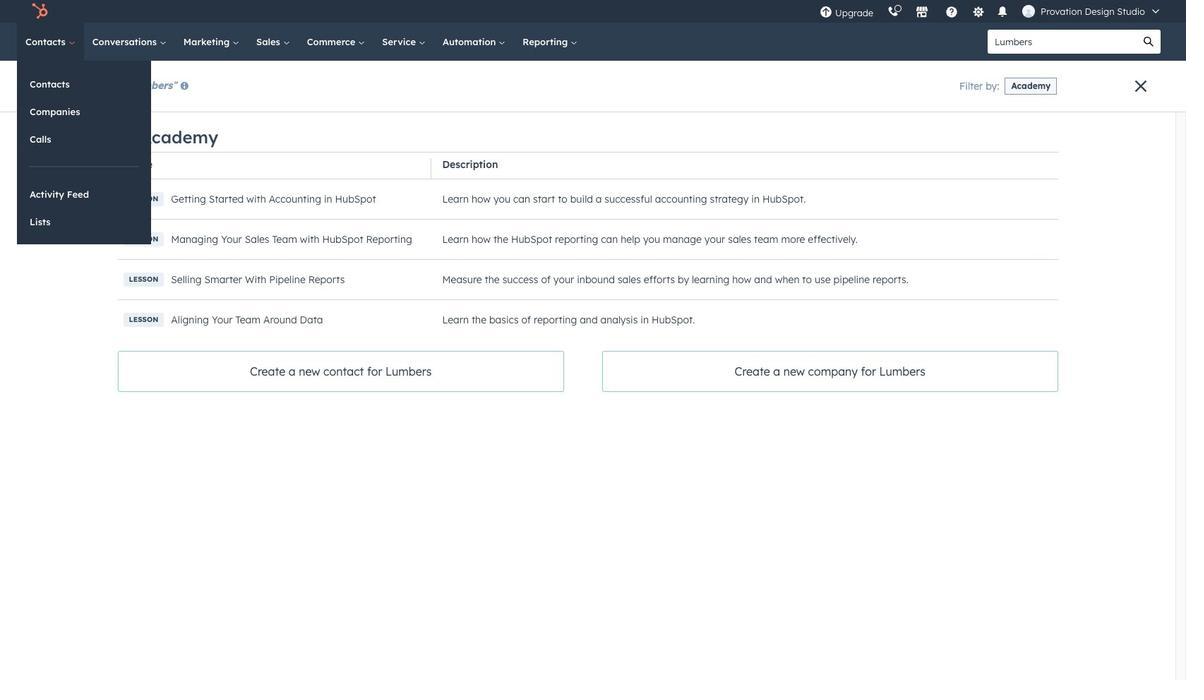 Task type: locate. For each thing, give the bounding box(es) containing it.
banner
[[34, 73, 1152, 112]]

Search call name or notes search field
[[37, 189, 209, 214]]

marketplaces image
[[916, 6, 929, 19]]

menu
[[813, 0, 1169, 23]]



Task type: vqa. For each thing, say whether or not it's contained in the screenshot.
CONTACTS menu
yes



Task type: describe. For each thing, give the bounding box(es) containing it.
Search HubSpot search field
[[988, 30, 1137, 54]]

contacts menu
[[17, 61, 151, 244]]

james peterson image
[[1023, 5, 1035, 18]]



